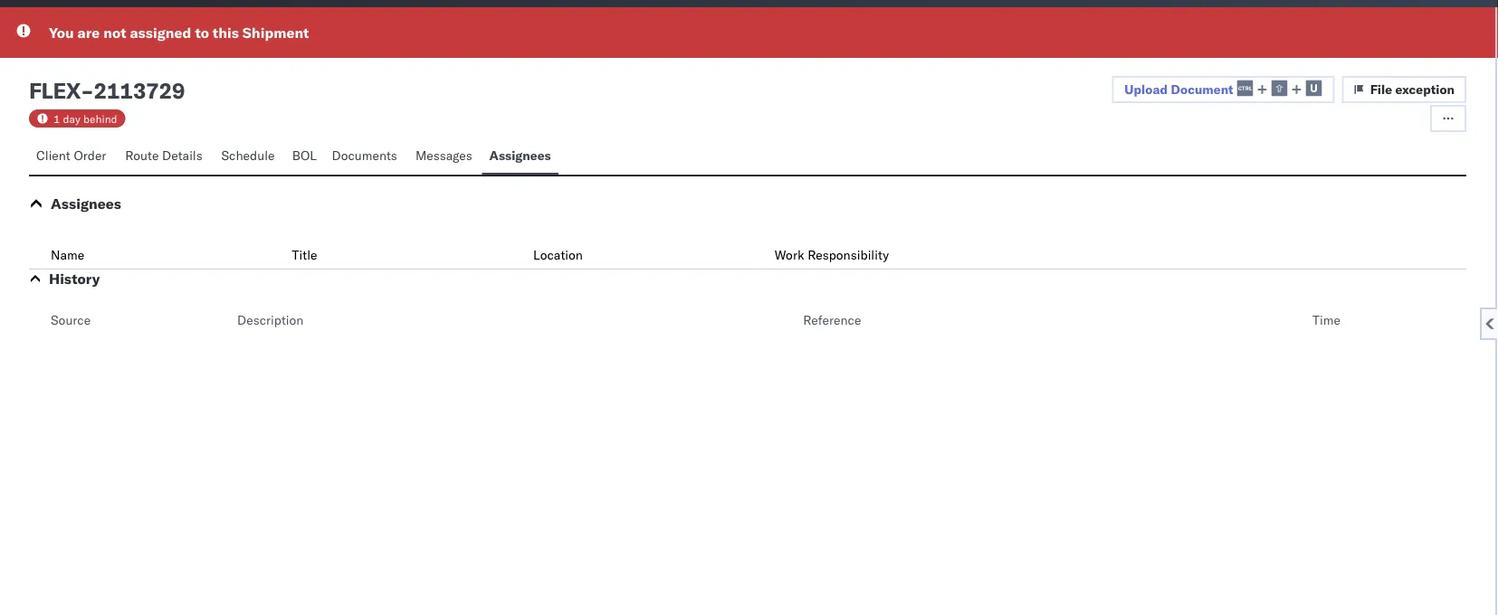 Task type: locate. For each thing, give the bounding box(es) containing it.
messages
[[416, 148, 473, 163]]

assignees down client order button
[[51, 195, 121, 213]]

upload document button
[[1112, 76, 1336, 103]]

work responsibility
[[775, 247, 889, 263]]

flex - 2113729
[[29, 77, 185, 104]]

1 horizontal spatial assignees
[[490, 148, 551, 163]]

location
[[534, 247, 583, 263]]

exception
[[1396, 82, 1455, 97]]

responsibility
[[808, 247, 889, 263]]

bol button
[[285, 139, 325, 175]]

schedule button
[[214, 139, 285, 175]]

day
[[63, 112, 81, 125]]

flex
[[29, 77, 81, 104]]

messages button
[[408, 139, 482, 175]]

not
[[103, 24, 126, 42]]

client
[[36, 148, 70, 163]]

assignees button right messages
[[482, 139, 559, 175]]

assignees button
[[482, 139, 559, 175], [51, 195, 121, 213]]

are
[[78, 24, 100, 42]]

file exception
[[1371, 82, 1455, 97]]

1 horizontal spatial assignees button
[[482, 139, 559, 175]]

upload
[[1125, 81, 1168, 97]]

upload document
[[1125, 81, 1234, 97]]

work
[[775, 247, 805, 263]]

you
[[49, 24, 74, 42]]

1 day behind
[[53, 112, 117, 125]]

1 vertical spatial assignees button
[[51, 195, 121, 213]]

assignees right messages button on the left of the page
[[490, 148, 551, 163]]

history button
[[49, 270, 100, 288]]

0 vertical spatial assignees
[[490, 148, 551, 163]]

client order button
[[29, 139, 118, 175]]

assignees button down client order button
[[51, 195, 121, 213]]

client order
[[36, 148, 106, 163]]

title
[[292, 247, 317, 263]]

description
[[237, 312, 304, 328]]

assignees
[[490, 148, 551, 163], [51, 195, 121, 213]]

file exception button
[[1343, 76, 1467, 103], [1343, 76, 1467, 103]]

schedule
[[221, 148, 275, 163]]

1 vertical spatial assignees
[[51, 195, 121, 213]]

assigned
[[130, 24, 192, 42]]

file
[[1371, 82, 1393, 97]]



Task type: describe. For each thing, give the bounding box(es) containing it.
0 horizontal spatial assignees
[[51, 195, 121, 213]]

details
[[162, 148, 203, 163]]

assignees inside button
[[490, 148, 551, 163]]

history
[[49, 270, 100, 288]]

0 horizontal spatial assignees button
[[51, 195, 121, 213]]

documents
[[332, 148, 397, 163]]

2113729
[[94, 77, 185, 104]]

route
[[125, 148, 159, 163]]

order
[[74, 148, 106, 163]]

reference
[[804, 312, 862, 328]]

shipment
[[243, 24, 309, 42]]

to
[[195, 24, 209, 42]]

this
[[213, 24, 239, 42]]

route details button
[[118, 139, 214, 175]]

document
[[1171, 81, 1234, 97]]

bol
[[292, 148, 317, 163]]

you are not assigned to this shipment
[[49, 24, 309, 42]]

1
[[53, 112, 60, 125]]

behind
[[83, 112, 117, 125]]

time
[[1313, 312, 1341, 328]]

route details
[[125, 148, 203, 163]]

name
[[51, 247, 84, 263]]

-
[[81, 77, 94, 104]]

documents button
[[325, 139, 408, 175]]

source
[[51, 312, 91, 328]]

0 vertical spatial assignees button
[[482, 139, 559, 175]]



Task type: vqa. For each thing, say whether or not it's contained in the screenshot.
dec
no



